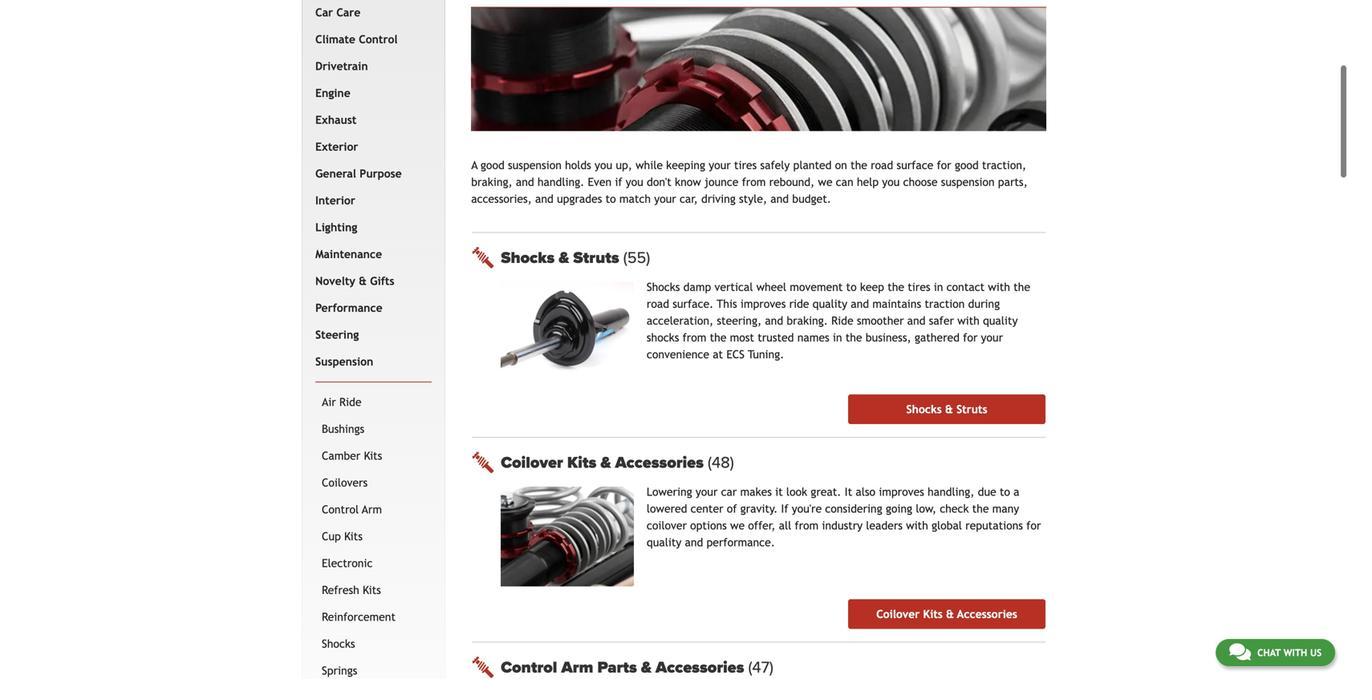 Task type: describe. For each thing, give the bounding box(es) containing it.
1 vertical spatial coilover kits & accessories link
[[848, 600, 1046, 630]]

air ride
[[322, 396, 362, 409]]

gathered
[[915, 332, 960, 344]]

improves inside lowering your car makes it look great. it also improves handling, due to a lowered center of gravity. if you're considering going low, check the many coilover options we offer, all from industry leaders with global reputations for quality and performance.
[[879, 486, 924, 499]]

0 vertical spatial shocks & struts link
[[501, 249, 1046, 268]]

during
[[968, 298, 1000, 311]]

your inside lowering your car makes it look great. it also improves handling, due to a lowered center of gravity. if you're considering going low, check the many coilover options we offer, all from industry leaders with global reputations for quality and performance.
[[696, 486, 718, 499]]

tires inside a good suspension holds you up, while keeping your tires safely planted on the road surface for good traction, braking, and handling. even if you don't know jounce from rebound, we can help you choose suspension parts, accessories, and upgrades to match your car, driving style, and budget.
[[734, 159, 757, 172]]

exhaust link
[[312, 107, 429, 133]]

camber kits link
[[319, 443, 429, 470]]

from inside lowering your car makes it look great. it also improves handling, due to a lowered center of gravity. if you're considering going low, check the many coilover options we offer, all from industry leaders with global reputations for quality and performance.
[[795, 520, 819, 533]]

to inside lowering your car makes it look great. it also improves handling, due to a lowered center of gravity. if you're considering going low, check the many coilover options we offer, all from industry leaders with global reputations for quality and performance.
[[1000, 486, 1010, 499]]

accessories,
[[471, 193, 532, 206]]

interior link
[[312, 187, 429, 214]]

with inside lowering your car makes it look great. it also improves handling, due to a lowered center of gravity. if you're considering going low, check the many coilover options we offer, all from industry leaders with global reputations for quality and performance.
[[906, 520, 928, 533]]

steering
[[315, 328, 359, 341]]

reputations
[[966, 520, 1023, 533]]

know
[[675, 176, 701, 189]]

drivetrain
[[315, 60, 368, 72]]

leaders
[[866, 520, 903, 533]]

choose
[[903, 176, 938, 189]]

tuning.
[[748, 348, 784, 361]]

upgrades
[[557, 193, 602, 206]]

road inside shocks damp vertical wheel movement to keep the tires in contact with the road surface. this improves ride quality and maintains traction during acceleration, steering, and braking. ride smoother and safer with quality shocks from the most trusted names in the business, gathered for your convenience at ecs tuning.
[[647, 298, 669, 311]]

control for control arm
[[322, 503, 359, 516]]

most
[[730, 332, 754, 344]]

the down "smoother"
[[846, 332, 862, 344]]

2 vertical spatial accessories
[[656, 659, 744, 678]]

suspension subcategories element
[[315, 382, 432, 680]]

cup kits
[[322, 530, 363, 543]]

us
[[1310, 648, 1322, 659]]

purpose
[[360, 167, 402, 180]]

traction
[[925, 298, 965, 311]]

engine
[[315, 87, 351, 99]]

1 vertical spatial coilover kits & accessories
[[876, 608, 1018, 621]]

surface.
[[673, 298, 714, 311]]

even
[[588, 176, 612, 189]]

springs link
[[319, 658, 429, 680]]

all
[[779, 520, 791, 533]]

for inside shocks damp vertical wheel movement to keep the tires in contact with the road surface. this improves ride quality and maintains traction during acceleration, steering, and braking. ride smoother and safer with quality shocks from the most trusted names in the business, gathered for your convenience at ecs tuning.
[[963, 332, 978, 344]]

holds
[[565, 159, 591, 172]]

lowering your car makes it look great. it also improves handling, due to a lowered center of gravity. if you're considering going low, check the many coilover options we offer, all from industry leaders with global reputations for quality and performance.
[[647, 486, 1041, 549]]

the right the contact on the right of the page
[[1014, 281, 1030, 294]]

cup
[[322, 530, 341, 543]]

a good suspension holds you up, while keeping your tires safely planted on the road surface for good traction, braking, and handling. even if you don't know jounce from rebound, we can help you choose suspension parts, accessories, and upgrades to match your car, driving style, and budget.
[[471, 159, 1028, 206]]

you're
[[792, 503, 822, 516]]

shocks down accessories,
[[501, 249, 555, 268]]

and inside lowering your car makes it look great. it also improves handling, due to a lowered center of gravity. if you're considering going low, check the many coilover options we offer, all from industry leaders with global reputations for quality and performance.
[[685, 537, 703, 549]]

suspension parts & accessories banner image image
[[471, 8, 1047, 131]]

global
[[932, 520, 962, 533]]

it
[[775, 486, 783, 499]]

cup kits link
[[319, 524, 429, 550]]

with left us
[[1284, 648, 1307, 659]]

ride
[[789, 298, 809, 311]]

for inside a good suspension holds you up, while keeping your tires safely planted on the road surface for good traction, braking, and handling. even if you don't know jounce from rebound, we can help you choose suspension parts, accessories, and upgrades to match your car, driving style, and budget.
[[937, 159, 952, 172]]

climate control link
[[312, 26, 429, 53]]

can
[[836, 176, 854, 189]]

your inside shocks damp vertical wheel movement to keep the tires in contact with the road surface. this improves ride quality and maintains traction during acceleration, steering, and braking. ride smoother and safer with quality shocks from the most trusted names in the business, gathered for your convenience at ecs tuning.
[[981, 332, 1003, 344]]

match
[[619, 193, 651, 206]]

air
[[322, 396, 336, 409]]

tires inside shocks damp vertical wheel movement to keep the tires in contact with the road surface. this improves ride quality and maintains traction during acceleration, steering, and braking. ride smoother and safer with quality shocks from the most trusted names in the business, gathered for your convenience at ecs tuning.
[[908, 281, 931, 294]]

low,
[[916, 503, 937, 516]]

1 vertical spatial accessories
[[957, 608, 1018, 621]]

1 horizontal spatial you
[[626, 176, 644, 189]]

& inside the novelty & gifts 'link'
[[359, 275, 367, 288]]

from inside shocks damp vertical wheel movement to keep the tires in contact with the road surface. this improves ride quality and maintains traction during acceleration, steering, and braking. ride smoother and safer with quality shocks from the most trusted names in the business, gathered for your convenience at ecs tuning.
[[683, 332, 707, 344]]

arm for control arm
[[362, 503, 382, 516]]

and down rebound,
[[771, 193, 789, 206]]

car
[[315, 6, 333, 19]]

car
[[721, 486, 737, 499]]

safely
[[760, 159, 790, 172]]

coilovers
[[322, 477, 368, 489]]

general
[[315, 167, 356, 180]]

it
[[845, 486, 852, 499]]

general purpose
[[315, 167, 402, 180]]

electronic
[[322, 557, 373, 570]]

considering
[[825, 503, 883, 516]]

smoother
[[857, 315, 904, 328]]

shocks damp vertical wheel movement to keep the tires in contact with the road surface. this improves ride quality and maintains traction during acceleration, steering, and braking. ride smoother and safer with quality shocks from the most trusted names in the business, gathered for your convenience at ecs tuning.
[[647, 281, 1030, 361]]

wheel
[[756, 281, 787, 294]]

parts,
[[998, 176, 1028, 189]]

0 vertical spatial control
[[359, 33, 398, 46]]

maintains
[[873, 298, 921, 311]]

a
[[1014, 486, 1020, 499]]

general purpose link
[[312, 160, 429, 187]]

care
[[336, 6, 361, 19]]

coilovers link
[[319, 470, 429, 497]]

engine link
[[312, 80, 429, 107]]

air ride link
[[319, 389, 429, 416]]

shocks & struts for the bottom shocks & struts link
[[906, 403, 988, 416]]

2 horizontal spatial you
[[882, 176, 900, 189]]

0 horizontal spatial suspension
[[508, 159, 562, 172]]

reinforcement link
[[319, 604, 429, 631]]

parts
[[598, 659, 637, 678]]

on
[[835, 159, 847, 172]]

center
[[691, 503, 724, 516]]

shocks
[[647, 332, 679, 344]]

refresh kits
[[322, 584, 381, 597]]

control arm link
[[319, 497, 429, 524]]

don't
[[647, 176, 672, 189]]

with up during
[[988, 281, 1010, 294]]

options
[[690, 520, 727, 533]]

arm for control arm parts & accessories
[[561, 659, 593, 678]]

electronic link
[[319, 550, 429, 577]]

and left safer in the top of the page
[[907, 315, 926, 328]]

coilover
[[647, 520, 687, 533]]

to inside shocks damp vertical wheel movement to keep the tires in contact with the road surface. this improves ride quality and maintains traction during acceleration, steering, and braking. ride smoother and safer with quality shocks from the most trusted names in the business, gathered for your convenience at ecs tuning.
[[846, 281, 857, 294]]

0 vertical spatial coilover kits & accessories link
[[501, 454, 1046, 473]]

refresh
[[322, 584, 359, 597]]

performance
[[315, 302, 383, 314]]

trusted
[[758, 332, 794, 344]]

ride inside air ride 'link'
[[339, 396, 362, 409]]

safer
[[929, 315, 954, 328]]

driving
[[701, 193, 736, 206]]



Task type: locate. For each thing, give the bounding box(es) containing it.
you right if
[[626, 176, 644, 189]]

0 vertical spatial struts
[[573, 249, 619, 268]]

a
[[471, 159, 478, 172]]

struts for top shocks & struts link
[[573, 249, 619, 268]]

0 vertical spatial road
[[871, 159, 893, 172]]

chat with us link
[[1216, 640, 1335, 667]]

arm inside suspension subcategories element
[[362, 503, 382, 516]]

in up traction
[[934, 281, 943, 294]]

improves down wheel
[[741, 298, 786, 311]]

1 horizontal spatial to
[[846, 281, 857, 294]]

tires up maintains
[[908, 281, 931, 294]]

1 vertical spatial in
[[833, 332, 842, 344]]

0 horizontal spatial arm
[[362, 503, 382, 516]]

bushings
[[322, 423, 365, 436]]

car,
[[680, 193, 698, 206]]

shocks & struts link down gathered at the right of page
[[848, 395, 1046, 425]]

the up maintains
[[888, 281, 905, 294]]

traction,
[[982, 159, 1027, 172]]

0 horizontal spatial to
[[606, 193, 616, 206]]

to left a
[[1000, 486, 1010, 499]]

& inside shocks & struts link
[[945, 403, 953, 416]]

lowered
[[647, 503, 687, 516]]

novelty & gifts
[[315, 275, 394, 288]]

1 vertical spatial suspension
[[941, 176, 995, 189]]

many
[[992, 503, 1019, 516]]

1 horizontal spatial tires
[[908, 281, 931, 294]]

drivetrain link
[[312, 53, 429, 80]]

check
[[940, 503, 969, 516]]

coilover kits & accessories thumbnail image image
[[501, 487, 634, 587]]

budget.
[[792, 193, 831, 206]]

2 vertical spatial for
[[1027, 520, 1041, 533]]

1 vertical spatial ride
[[339, 396, 362, 409]]

1 horizontal spatial suspension
[[941, 176, 995, 189]]

1 horizontal spatial struts
[[957, 403, 988, 416]]

from
[[742, 176, 766, 189], [683, 332, 707, 344], [795, 520, 819, 533]]

ecs
[[727, 348, 745, 361]]

coilover for topmost coilover kits & accessories link
[[501, 454, 563, 473]]

1 horizontal spatial in
[[934, 281, 943, 294]]

0 horizontal spatial struts
[[573, 249, 619, 268]]

tires
[[734, 159, 757, 172], [908, 281, 931, 294]]

and down handling. on the left top
[[535, 193, 554, 206]]

your down don't
[[654, 193, 676, 206]]

2 horizontal spatial quality
[[983, 315, 1018, 328]]

for right surface
[[937, 159, 952, 172]]

0 vertical spatial ride
[[831, 315, 854, 328]]

vertical
[[715, 281, 753, 294]]

jounce
[[705, 176, 739, 189]]

0 vertical spatial shocks & struts
[[501, 249, 623, 268]]

kits inside "link"
[[363, 584, 381, 597]]

and
[[516, 176, 534, 189], [535, 193, 554, 206], [771, 193, 789, 206], [851, 298, 869, 311], [765, 315, 783, 328], [907, 315, 926, 328], [685, 537, 703, 549]]

1 vertical spatial to
[[846, 281, 857, 294]]

1 vertical spatial shocks & struts link
[[848, 395, 1046, 425]]

1 horizontal spatial ride
[[831, 315, 854, 328]]

climate control
[[315, 33, 398, 46]]

shocks & struts link up wheel
[[501, 249, 1046, 268]]

0 horizontal spatial quality
[[647, 537, 682, 549]]

0 horizontal spatial shocks & struts
[[501, 249, 623, 268]]

the
[[851, 159, 867, 172], [888, 281, 905, 294], [1014, 281, 1030, 294], [710, 332, 727, 344], [846, 332, 862, 344], [972, 503, 989, 516]]

2 vertical spatial control
[[501, 659, 557, 678]]

0 horizontal spatial improves
[[741, 298, 786, 311]]

0 vertical spatial coilover
[[501, 454, 563, 473]]

arm down "coilovers" link
[[362, 503, 382, 516]]

arm
[[362, 503, 382, 516], [561, 659, 593, 678]]

shocks & struts thumbnail image image
[[501, 282, 634, 382]]

0 vertical spatial tires
[[734, 159, 757, 172]]

shocks & struts for top shocks & struts link
[[501, 249, 623, 268]]

performance.
[[707, 537, 775, 549]]

camber kits
[[322, 450, 382, 463]]

comments image
[[1229, 643, 1251, 662]]

0 vertical spatial suspension
[[508, 159, 562, 172]]

in right names
[[833, 332, 842, 344]]

we inside lowering your car makes it look great. it also improves handling, due to a lowered center of gravity. if you're considering going low, check the many coilover options we offer, all from industry leaders with global reputations for quality and performance.
[[730, 520, 745, 533]]

1 horizontal spatial good
[[955, 159, 979, 172]]

from down you're
[[795, 520, 819, 533]]

planted
[[793, 159, 832, 172]]

2 vertical spatial quality
[[647, 537, 682, 549]]

due
[[978, 486, 997, 499]]

your down during
[[981, 332, 1003, 344]]

struts down gathered at the right of page
[[957, 403, 988, 416]]

0 horizontal spatial from
[[683, 332, 707, 344]]

your
[[709, 159, 731, 172], [654, 193, 676, 206], [981, 332, 1003, 344], [696, 486, 718, 499]]

0 horizontal spatial for
[[937, 159, 952, 172]]

the down due
[[972, 503, 989, 516]]

and up accessories,
[[516, 176, 534, 189]]

1 horizontal spatial improves
[[879, 486, 924, 499]]

braking.
[[787, 315, 828, 328]]

exterior
[[315, 140, 358, 153]]

business,
[[866, 332, 911, 344]]

2 vertical spatial to
[[1000, 486, 1010, 499]]

struts for the bottom shocks & struts link
[[957, 403, 988, 416]]

chat with us
[[1258, 648, 1322, 659]]

coilover kits & accessories
[[501, 454, 708, 473], [876, 608, 1018, 621]]

1 vertical spatial road
[[647, 298, 669, 311]]

the right "on"
[[851, 159, 867, 172]]

from down the acceleration, on the top of the page
[[683, 332, 707, 344]]

handling.
[[538, 176, 585, 189]]

0 horizontal spatial good
[[481, 159, 505, 172]]

suspension up handling. on the left top
[[508, 159, 562, 172]]

1 horizontal spatial from
[[742, 176, 766, 189]]

contact
[[947, 281, 985, 294]]

quality down during
[[983, 315, 1018, 328]]

shocks left damp
[[647, 281, 680, 294]]

0 horizontal spatial you
[[595, 159, 612, 172]]

0 horizontal spatial tires
[[734, 159, 757, 172]]

shocks & struts down gathered at the right of page
[[906, 403, 988, 416]]

suspension
[[315, 355, 373, 368]]

0 vertical spatial coilover kits & accessories
[[501, 454, 708, 473]]

0 horizontal spatial in
[[833, 332, 842, 344]]

road up the acceleration, on the top of the page
[[647, 298, 669, 311]]

help
[[857, 176, 879, 189]]

climate
[[315, 33, 356, 46]]

1 vertical spatial tires
[[908, 281, 931, 294]]

0 vertical spatial to
[[606, 193, 616, 206]]

kits for camber kits link
[[364, 450, 382, 463]]

from inside a good suspension holds you up, while keeping your tires safely planted on the road surface for good traction, braking, and handling. even if you don't know jounce from rebound, we can help you choose suspension parts, accessories, and upgrades to match your car, driving style, and budget.
[[742, 176, 766, 189]]

damp
[[684, 281, 711, 294]]

kits for refresh kits "link"
[[363, 584, 381, 597]]

0 vertical spatial we
[[818, 176, 833, 189]]

1 vertical spatial for
[[963, 332, 978, 344]]

suspension
[[508, 159, 562, 172], [941, 176, 995, 189]]

0 vertical spatial in
[[934, 281, 943, 294]]

kits for cup kits link
[[344, 530, 363, 543]]

1 horizontal spatial for
[[963, 332, 978, 344]]

road inside a good suspension holds you up, while keeping your tires safely planted on the road surface for good traction, braking, and handling. even if you don't know jounce from rebound, we can help you choose suspension parts, accessories, and upgrades to match your car, driving style, and budget.
[[871, 159, 893, 172]]

keeping
[[666, 159, 705, 172]]

steering link
[[312, 322, 429, 349]]

you right help
[[882, 176, 900, 189]]

0 vertical spatial quality
[[813, 298, 848, 311]]

to left keep
[[846, 281, 857, 294]]

2 horizontal spatial for
[[1027, 520, 1041, 533]]

1 vertical spatial quality
[[983, 315, 1018, 328]]

exterior link
[[312, 133, 429, 160]]

1 horizontal spatial road
[[871, 159, 893, 172]]

and up the trusted on the right of page
[[765, 315, 783, 328]]

1 vertical spatial struts
[[957, 403, 988, 416]]

shocks inside shocks damp vertical wheel movement to keep the tires in contact with the road surface. this improves ride quality and maintains traction during acceleration, steering, and braking. ride smoother and safer with quality shocks from the most trusted names in the business, gathered for your convenience at ecs tuning.
[[647, 281, 680, 294]]

coilover for the bottommost coilover kits & accessories link
[[876, 608, 920, 621]]

arm left 'parts'
[[561, 659, 593, 678]]

shocks inside shocks & struts link
[[906, 403, 942, 416]]

improves inside shocks damp vertical wheel movement to keep the tires in contact with the road surface. this improves ride quality and maintains traction during acceleration, steering, and braking. ride smoother and safer with quality shocks from the most trusted names in the business, gathered for your convenience at ecs tuning.
[[741, 298, 786, 311]]

1 horizontal spatial coilover
[[876, 608, 920, 621]]

2 horizontal spatial from
[[795, 520, 819, 533]]

performance link
[[312, 295, 429, 322]]

coilover
[[501, 454, 563, 473], [876, 608, 920, 621]]

acceleration,
[[647, 315, 714, 328]]

if
[[615, 176, 622, 189]]

2 horizontal spatial to
[[1000, 486, 1010, 499]]

while
[[636, 159, 663, 172]]

struts down upgrades
[[573, 249, 619, 268]]

0 vertical spatial for
[[937, 159, 952, 172]]

you up even at the left
[[595, 159, 612, 172]]

the inside lowering your car makes it look great. it also improves handling, due to a lowered center of gravity. if you're considering going low, check the many coilover options we offer, all from industry leaders with global reputations for quality and performance.
[[972, 503, 989, 516]]

control
[[359, 33, 398, 46], [322, 503, 359, 516], [501, 659, 557, 678]]

shocks inside shocks 'link'
[[322, 638, 355, 651]]

control inside suspension subcategories element
[[322, 503, 359, 516]]

and down options
[[685, 537, 703, 549]]

2 vertical spatial from
[[795, 520, 819, 533]]

ride inside shocks damp vertical wheel movement to keep the tires in contact with the road surface. this improves ride quality and maintains traction during acceleration, steering, and braking. ride smoother and safer with quality shocks from the most trusted names in the business, gathered for your convenience at ecs tuning.
[[831, 315, 854, 328]]

0 horizontal spatial ride
[[339, 396, 362, 409]]

this
[[717, 298, 737, 311]]

1 good from the left
[[481, 159, 505, 172]]

your up center
[[696, 486, 718, 499]]

quality down movement
[[813, 298, 848, 311]]

quality
[[813, 298, 848, 311], [983, 315, 1018, 328], [647, 537, 682, 549]]

novelty
[[315, 275, 355, 288]]

good left the traction, in the top right of the page
[[955, 159, 979, 172]]

improves up going
[[879, 486, 924, 499]]

ride right braking.
[[831, 315, 854, 328]]

to inside a good suspension holds you up, while keeping your tires safely planted on the road surface for good traction, braking, and handling. even if you don't know jounce from rebound, we can help you choose suspension parts, accessories, and upgrades to match your car, driving style, and budget.
[[606, 193, 616, 206]]

1 horizontal spatial arm
[[561, 659, 593, 678]]

2 good from the left
[[955, 159, 979, 172]]

shocks link
[[319, 631, 429, 658]]

your up jounce
[[709, 159, 731, 172]]

shocks & struts down upgrades
[[501, 249, 623, 268]]

1 vertical spatial from
[[683, 332, 707, 344]]

1 horizontal spatial shocks & struts
[[906, 403, 988, 416]]

at
[[713, 348, 723, 361]]

handling,
[[928, 486, 975, 499]]

for right gathered at the right of page
[[963, 332, 978, 344]]

0 vertical spatial from
[[742, 176, 766, 189]]

convenience
[[647, 348, 709, 361]]

control for control arm parts & accessories
[[501, 659, 557, 678]]

1 horizontal spatial quality
[[813, 298, 848, 311]]

to down if
[[606, 193, 616, 206]]

suspension down the traction, in the top right of the page
[[941, 176, 995, 189]]

going
[[886, 503, 913, 516]]

1 vertical spatial arm
[[561, 659, 593, 678]]

gravity.
[[740, 503, 778, 516]]

good up braking,
[[481, 159, 505, 172]]

suspension link
[[312, 349, 429, 375]]

control arm parts & accessories
[[501, 659, 748, 678]]

& inside coilover kits & accessories link
[[946, 608, 954, 621]]

road
[[871, 159, 893, 172], [647, 298, 669, 311]]

shocks up springs
[[322, 638, 355, 651]]

1 vertical spatial improves
[[879, 486, 924, 499]]

movement
[[790, 281, 843, 294]]

control arm parts & accessories link
[[501, 659, 1046, 678]]

with down during
[[958, 315, 980, 328]]

1 vertical spatial coilover
[[876, 608, 920, 621]]

coilover kits & accessories link
[[501, 454, 1046, 473], [848, 600, 1046, 630]]

we left can
[[818, 176, 833, 189]]

steering,
[[717, 315, 762, 328]]

shocks down gathered at the right of page
[[906, 403, 942, 416]]

quality inside lowering your car makes it look great. it also improves handling, due to a lowered center of gravity. if you're considering going low, check the many coilover options we offer, all from industry leaders with global reputations for quality and performance.
[[647, 537, 682, 549]]

of
[[727, 503, 737, 516]]

road up help
[[871, 159, 893, 172]]

surface
[[897, 159, 934, 172]]

0 vertical spatial accessories
[[615, 454, 704, 473]]

tires up jounce
[[734, 159, 757, 172]]

the up at on the bottom right of the page
[[710, 332, 727, 344]]

with down low,
[[906, 520, 928, 533]]

0 vertical spatial arm
[[362, 503, 382, 516]]

1 vertical spatial shocks & struts
[[906, 403, 988, 416]]

0 vertical spatial improves
[[741, 298, 786, 311]]

0 horizontal spatial road
[[647, 298, 669, 311]]

reinforcement
[[322, 611, 396, 624]]

we up performance. on the right bottom of the page
[[730, 520, 745, 533]]

for right reputations
[[1027, 520, 1041, 533]]

up,
[[616, 159, 632, 172]]

shocks & struts inside shocks & struts link
[[906, 403, 988, 416]]

in
[[934, 281, 943, 294], [833, 332, 842, 344]]

1 vertical spatial we
[[730, 520, 745, 533]]

and down keep
[[851, 298, 869, 311]]

1 vertical spatial control
[[322, 503, 359, 516]]

0 horizontal spatial we
[[730, 520, 745, 533]]

ride right air
[[339, 396, 362, 409]]

the inside a good suspension holds you up, while keeping your tires safely planted on the road surface for good traction, braking, and handling. even if you don't know jounce from rebound, we can help you choose suspension parts, accessories, and upgrades to match your car, driving style, and budget.
[[851, 159, 867, 172]]

good
[[481, 159, 505, 172], [955, 159, 979, 172]]

1 horizontal spatial coilover kits & accessories
[[876, 608, 1018, 621]]

0 horizontal spatial coilover kits & accessories
[[501, 454, 708, 473]]

quality down coilover
[[647, 537, 682, 549]]

from up style, at right
[[742, 176, 766, 189]]

shocks & struts
[[501, 249, 623, 268], [906, 403, 988, 416]]

for inside lowering your car makes it look great. it also improves handling, due to a lowered center of gravity. if you're considering going low, check the many coilover options we offer, all from industry leaders with global reputations for quality and performance.
[[1027, 520, 1041, 533]]

0 horizontal spatial coilover
[[501, 454, 563, 473]]

control arm
[[322, 503, 382, 516]]

we inside a good suspension holds you up, while keeping your tires safely planted on the road surface for good traction, braking, and handling. even if you don't know jounce from rebound, we can help you choose suspension parts, accessories, and upgrades to match your car, driving style, and budget.
[[818, 176, 833, 189]]

1 horizontal spatial we
[[818, 176, 833, 189]]



Task type: vqa. For each thing, say whether or not it's contained in the screenshot.
the we to the bottom
yes



